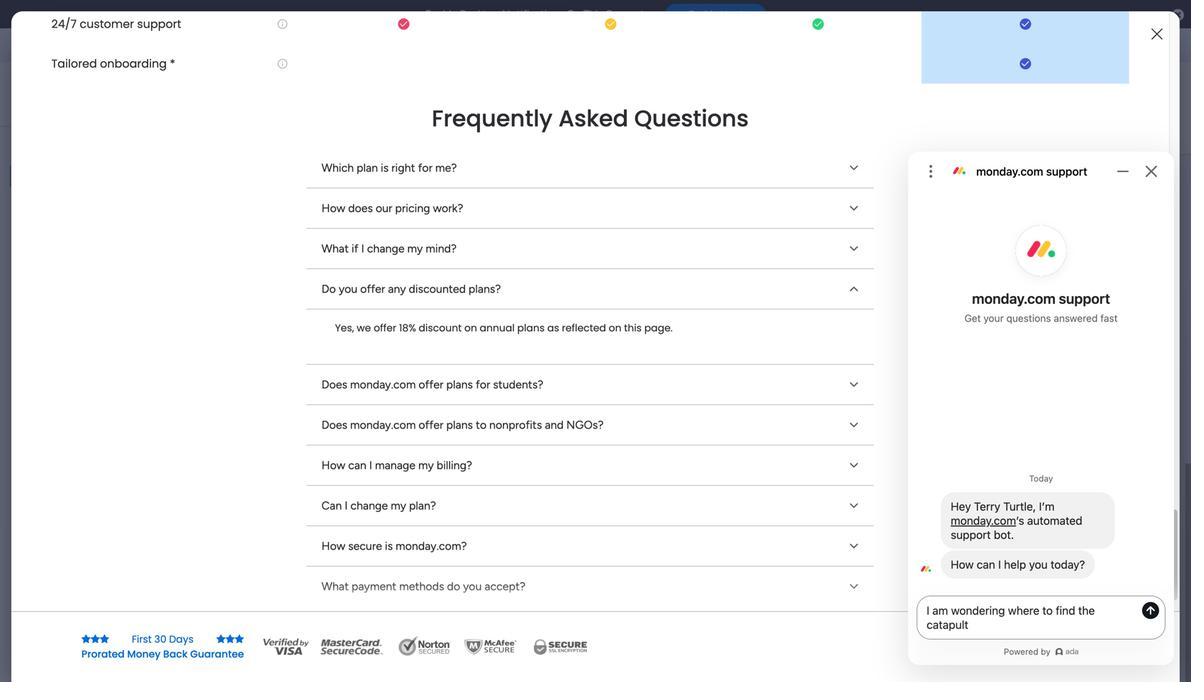 Task type: describe. For each thing, give the bounding box(es) containing it.
to
[[476, 419, 487, 432]]

Phoenix Levy field
[[508, 96, 1099, 114]]

guarantee
[[190, 648, 244, 662]]

add view image
[[1160, 135, 1166, 145]]

ngos?
[[566, 419, 604, 432]]

how can i manage my billing?
[[322, 459, 472, 473]]

how can i manage my billing? button
[[307, 446, 874, 486]]

overview button
[[513, 129, 588, 151]]

how secure is monday.com? button
[[307, 527, 874, 567]]

can inside "* prices do not include tax. the price is determined by the user's billing country. the final price can be seen on the purchase page before payment is completed."
[[129, 635, 149, 650]]

phoenix inside field
[[512, 96, 561, 114]]

1 horizontal spatial on
[[464, 322, 477, 335]]

how does our pricing work? button
[[307, 189, 874, 228]]

what payment methods do you accept? button
[[307, 567, 874, 607]]

does monday.com offer plans to nonprofits and ngos? button
[[307, 406, 874, 445]]

any
[[388, 283, 406, 296]]

right
[[392, 161, 415, 175]]

first
[[132, 633, 152, 647]]

mastercard secure code image
[[316, 637, 387, 658]]

this
[[624, 322, 642, 335]]

can i change my plan? button
[[307, 486, 874, 526]]

lottie animation image
[[0, 540, 181, 683]]

terry turtle image
[[1152, 34, 1174, 57]]

not
[[115, 619, 133, 634]]

by
[[327, 619, 340, 634]]

completed.
[[418, 635, 478, 650]]

accept?
[[485, 580, 526, 594]]

add new group
[[243, 395, 311, 407]]

user's
[[363, 619, 393, 634]]

annual
[[480, 322, 515, 335]]

tax.
[[178, 619, 196, 634]]

offer for for
[[419, 378, 444, 392]]

3 star image from the left
[[216, 635, 226, 645]]

students?
[[493, 378, 543, 392]]

payment inside "* prices do not include tax. the price is determined by the user's billing country. the final price can be seen on the purchase page before payment is completed."
[[355, 635, 404, 650]]

questions
[[634, 103, 749, 134]]

what if i change my mind?
[[322, 242, 457, 256]]

i for manage
[[369, 459, 372, 473]]

plan
[[357, 161, 378, 175]]

do inside what payment methods do you accept? dropdown button
[[447, 580, 460, 594]]

add
[[243, 395, 261, 407]]

plan?
[[409, 500, 436, 513]]

enable desktop notifications on this computer
[[425, 8, 654, 21]]

now!
[[720, 8, 743, 20]]

text
[[533, 385, 559, 403]]

1 horizontal spatial the
[[343, 619, 360, 634]]

can i change my plan?
[[322, 500, 436, 513]]

2 star image from the left
[[100, 635, 109, 645]]

does monday.com offer plans for students?
[[322, 378, 543, 392]]

my for mind?
[[407, 242, 423, 256]]

filter board by anything image
[[448, 152, 471, 167]]

computer
[[605, 8, 654, 21]]

offer for to
[[419, 419, 444, 432]]

2 star image from the left
[[235, 635, 244, 645]]

asked
[[559, 103, 628, 134]]

prices
[[64, 619, 96, 634]]

24/7
[[51, 16, 77, 32]]

desktop
[[460, 8, 500, 21]]

contact
[[307, 217, 343, 229]]

enable for enable desktop notifications on this computer
[[425, 8, 457, 21]]

i for change
[[361, 242, 364, 256]]

final
[[73, 635, 96, 650]]

my for billing?
[[418, 459, 434, 473]]

how for how secure is monday.com?
[[322, 540, 345, 554]]

tailored onboarding *
[[51, 56, 175, 72]]

30
[[154, 633, 166, 647]]

frequently
[[432, 103, 553, 134]]

and
[[545, 419, 564, 432]]

which plan is right for me? button
[[307, 148, 874, 188]]

secure
[[348, 540, 382, 554]]

0 vertical spatial plans
[[517, 322, 545, 335]]

contacts
[[298, 187, 357, 205]]

page.
[[644, 322, 673, 335]]

monday.com for does monday.com offer plans for students?
[[350, 378, 416, 392]]

2 vertical spatial my
[[391, 500, 406, 513]]

how for how can i manage my billing?
[[322, 459, 345, 473]]

dapulse close image
[[1172, 8, 1184, 23]]

0 vertical spatial price
[[221, 619, 248, 634]]

yes,
[[335, 322, 354, 335]]

how does our pricing work?
[[322, 202, 463, 215]]

primary contacts
[[244, 187, 357, 205]]

phoenix levy inside field
[[512, 96, 592, 114]]

what if i change my mind? button
[[307, 229, 874, 269]]

0 vertical spatial the
[[199, 619, 218, 634]]

does
[[348, 202, 373, 215]]

does monday.com offer plans to nonprofits and ngos?
[[322, 419, 604, 432]]

plans?
[[469, 283, 501, 296]]

what for what payment methods do you accept?
[[322, 580, 349, 594]]

Search field
[[332, 150, 374, 169]]

include
[[136, 619, 175, 634]]

monday.com?
[[396, 540, 467, 554]]

1 star image from the left
[[81, 635, 91, 645]]

country.
[[430, 619, 473, 634]]

new
[[263, 395, 282, 407]]

2 horizontal spatial on
[[609, 322, 622, 335]]

this
[[584, 8, 603, 21]]

which
[[322, 161, 354, 175]]

4 star image from the left
[[226, 635, 235, 645]]

change inside what if i change my mind? dropdown button
[[367, 242, 405, 256]]

on
[[567, 8, 581, 21]]

nonprofits
[[489, 419, 542, 432]]

is down billing
[[407, 635, 415, 650]]

leilani krause
[[268, 294, 328, 306]]

discounted
[[409, 283, 466, 296]]

verified by visa image
[[261, 637, 311, 658]]



Task type: vqa. For each thing, say whether or not it's contained in the screenshot.
Getting started element
no



Task type: locate. For each thing, give the bounding box(es) containing it.
i inside can i change my plan? dropdown button
[[345, 500, 348, 513]]

change inside can i change my plan? dropdown button
[[351, 500, 388, 513]]

1 how from the top
[[322, 202, 345, 215]]

2 enable from the left
[[689, 8, 718, 20]]

what
[[322, 242, 349, 256], [322, 580, 349, 594]]

0 vertical spatial do
[[447, 580, 460, 594]]

3 how from the top
[[322, 540, 345, 554]]

do you offer any discounted plans?
[[322, 283, 501, 296]]

phoenix up the overview button
[[512, 96, 561, 114]]

is inside 'dropdown button'
[[385, 540, 393, 554]]

can
[[348, 459, 366, 473], [129, 635, 149, 650]]

1 vertical spatial change
[[351, 500, 388, 513]]

enable for enable now!
[[689, 8, 718, 20]]

norton secured image
[[393, 637, 457, 658]]

* inside "* prices do not include tax. the price is determined by the user's billing country. the final price can be seen on the purchase page before payment is completed."
[[56, 619, 62, 634]]

our
[[376, 202, 392, 215]]

2 customer from the top
[[435, 268, 479, 280]]

1 vertical spatial for
[[476, 378, 490, 392]]

star image
[[91, 635, 100, 645], [100, 635, 109, 645], [216, 635, 226, 645], [226, 635, 235, 645]]

0 horizontal spatial levy
[[305, 243, 326, 255]]

2 horizontal spatial i
[[369, 459, 372, 473]]

0 horizontal spatial you
[[339, 283, 357, 296]]

yes, we offer 18% discount on annual plans as reflected on this page.
[[335, 322, 673, 335]]

how secure is monday.com?
[[322, 540, 467, 554]]

madison doyle
[[268, 269, 333, 281]]

* prices do not include tax. the price is determined by the user's billing country. the final price can be seen on the purchase page before payment is completed.
[[51, 619, 478, 650]]

1 horizontal spatial you
[[463, 580, 482, 594]]

0 vertical spatial can
[[348, 459, 366, 473]]

determined
[[262, 619, 324, 634]]

the left final
[[51, 635, 71, 650]]

before
[[318, 635, 353, 650]]

leilani
[[268, 294, 296, 306]]

1 horizontal spatial do
[[447, 580, 460, 594]]

1 vertical spatial monday.com
[[350, 419, 416, 432]]

for left "students?" on the left
[[476, 378, 490, 392]]

do inside "* prices do not include tax. the price is determined by the user's billing country. the final price can be seen on the purchase page before payment is completed."
[[99, 619, 113, 634]]

monday.com up manage
[[350, 419, 416, 432]]

as
[[547, 322, 559, 335]]

1 vertical spatial how
[[322, 459, 345, 473]]

Primary Contacts field
[[240, 187, 361, 206]]

1 vertical spatial the
[[51, 635, 71, 650]]

phoenix levy up madison doyle
[[268, 243, 326, 255]]

purchase
[[234, 635, 284, 650]]

payment down user's
[[355, 635, 404, 650]]

do right methods
[[447, 580, 460, 594]]

1 vertical spatial price
[[99, 635, 126, 650]]

1 horizontal spatial the
[[199, 619, 218, 634]]

is right secure
[[385, 540, 393, 554]]

money
[[127, 648, 161, 662]]

1 customer from the top
[[435, 243, 479, 255]]

is right the plan
[[381, 161, 389, 175]]

0 horizontal spatial price
[[99, 635, 126, 650]]

0 vertical spatial levy
[[564, 96, 592, 114]]

offer inside "dropdown button"
[[419, 378, 444, 392]]

2 what from the top
[[322, 580, 349, 594]]

0 horizontal spatial phoenix levy
[[268, 243, 326, 255]]

enable inside button
[[689, 8, 718, 20]]

i inside what if i change my mind? dropdown button
[[361, 242, 364, 256]]

the
[[343, 619, 360, 634], [213, 635, 231, 650]]

mind?
[[426, 242, 457, 256]]

1 horizontal spatial phoenix
[[512, 96, 561, 114]]

mcafee secure image
[[462, 637, 519, 658]]

seen
[[169, 635, 194, 650]]

star image up guarantee
[[235, 635, 244, 645]]

0 vertical spatial *
[[170, 56, 175, 72]]

notifications
[[502, 8, 564, 21]]

1 option from the top
[[9, 71, 172, 94]]

customer
[[80, 16, 134, 32]]

does for does monday.com offer plans to nonprofits and ngos?
[[322, 419, 347, 432]]

group
[[284, 395, 311, 407]]

payment up user's
[[352, 580, 396, 594]]

plans left as
[[517, 322, 545, 335]]

0 horizontal spatial star image
[[81, 635, 91, 645]]

v2 search image
[[322, 152, 332, 168]]

be
[[152, 635, 166, 650]]

2 monday.com from the top
[[350, 419, 416, 432]]

levy up overview
[[564, 96, 592, 114]]

1 vertical spatial option
[[9, 95, 172, 118]]

madison
[[268, 269, 306, 281]]

0 vertical spatial for
[[418, 161, 433, 175]]

what left if
[[322, 242, 349, 256]]

how up can
[[322, 459, 345, 473]]

0 horizontal spatial can
[[129, 635, 149, 650]]

1 horizontal spatial enable
[[689, 8, 718, 20]]

1 horizontal spatial *
[[170, 56, 175, 72]]

frequently asked questions
[[432, 103, 749, 134]]

enable left desktop
[[425, 8, 457, 21]]

1 horizontal spatial for
[[476, 378, 490, 392]]

manage
[[375, 459, 416, 473]]

1 vertical spatial what
[[322, 580, 349, 594]]

which plan is right for me?
[[322, 161, 457, 175]]

how inside how does our pricing work? "dropdown button"
[[322, 202, 345, 215]]

customer
[[435, 243, 479, 255], [435, 268, 479, 280]]

phoenix up madison
[[268, 243, 303, 255]]

monday.com inside "dropdown button"
[[350, 378, 416, 392]]

* right onboarding
[[170, 56, 175, 72]]

plans inside "dropdown button"
[[446, 378, 473, 392]]

0 horizontal spatial do
[[99, 619, 113, 634]]

payment inside dropdown button
[[352, 580, 396, 594]]

how inside how secure is monday.com? 'dropdown button'
[[322, 540, 345, 554]]

what for what if i change my mind?
[[322, 242, 349, 256]]

billing
[[396, 619, 428, 634]]

0 horizontal spatial enable
[[425, 8, 457, 21]]

0 vertical spatial monday.com
[[350, 378, 416, 392]]

enable left the now!
[[689, 8, 718, 20]]

do
[[447, 580, 460, 594], [99, 619, 113, 634]]

ssl encrypted image
[[525, 637, 596, 658]]

the right by
[[343, 619, 360, 634]]

plans up does monday.com offer plans to nonprofits and ngos?
[[446, 378, 473, 392]]

offer left any
[[360, 283, 385, 296]]

how inside how can i manage my billing? dropdown button
[[322, 459, 345, 473]]

support
[[137, 16, 181, 32]]

what payment methods do you accept?
[[322, 580, 526, 594]]

1 horizontal spatial levy
[[564, 96, 592, 114]]

on left the annual
[[464, 322, 477, 335]]

doyle
[[308, 269, 333, 281]]

0 horizontal spatial the
[[213, 635, 231, 650]]

plans inside dropdown button
[[446, 419, 473, 432]]

change right if
[[367, 242, 405, 256]]

does
[[322, 378, 347, 392], [322, 419, 347, 432]]

is
[[381, 161, 389, 175], [385, 540, 393, 554], [251, 619, 259, 634], [407, 635, 415, 650]]

0 horizontal spatial phoenix
[[268, 243, 303, 255]]

on right seen
[[197, 635, 211, 650]]

reflected
[[562, 322, 606, 335]]

option down tailored
[[9, 95, 172, 118]]

is up purchase
[[251, 619, 259, 634]]

0 horizontal spatial on
[[197, 635, 211, 650]]

what up by
[[322, 580, 349, 594]]

0 horizontal spatial *
[[56, 619, 62, 634]]

person
[[405, 154, 435, 166]]

2 option from the top
[[9, 95, 172, 118]]

does monday.com offer plans for students? button
[[307, 365, 874, 405]]

0 horizontal spatial the
[[51, 635, 71, 650]]

offer up does monday.com offer plans to nonprofits and ngos?
[[419, 378, 444, 392]]

1 vertical spatial payment
[[355, 635, 404, 650]]

phoenix
[[512, 96, 561, 114], [268, 243, 303, 255]]

plans left to
[[446, 419, 473, 432]]

for for right
[[418, 161, 433, 175]]

offer for discount
[[374, 322, 396, 335]]

1 vertical spatial *
[[56, 619, 62, 634]]

customer up discounted
[[435, 268, 479, 280]]

krause
[[298, 294, 328, 306]]

we
[[357, 322, 371, 335]]

1 does from the top
[[322, 378, 347, 392]]

1 horizontal spatial price
[[221, 619, 248, 634]]

monday.com inside dropdown button
[[350, 419, 416, 432]]

1 vertical spatial customer
[[435, 268, 479, 280]]

option
[[9, 71, 172, 94], [9, 95, 172, 118]]

can inside dropdown button
[[348, 459, 366, 473]]

enable
[[425, 8, 457, 21], [689, 8, 718, 20]]

price up purchase
[[221, 619, 248, 634]]

0 horizontal spatial for
[[418, 161, 433, 175]]

back
[[163, 648, 188, 662]]

phoenix levy
[[512, 96, 592, 114], [268, 243, 326, 255]]

0 vertical spatial you
[[339, 283, 357, 296]]

1 vertical spatial phoenix levy
[[268, 243, 326, 255]]

do left not
[[99, 619, 113, 634]]

plans for nonprofits
[[446, 419, 473, 432]]

1 horizontal spatial phoenix levy
[[512, 96, 592, 114]]

pricing
[[395, 202, 430, 215]]

2 how from the top
[[322, 459, 345, 473]]

is inside dropdown button
[[381, 161, 389, 175]]

for left me?
[[418, 161, 433, 175]]

days
[[169, 633, 194, 647]]

on left this
[[609, 322, 622, 335]]

1 vertical spatial does
[[322, 419, 347, 432]]

1 star image from the left
[[91, 635, 100, 645]]

1 vertical spatial my
[[418, 459, 434, 473]]

0 vertical spatial phoenix
[[512, 96, 561, 114]]

my left billing?
[[418, 459, 434, 473]]

for inside "dropdown button"
[[476, 378, 490, 392]]

i right if
[[361, 242, 364, 256]]

you right do
[[339, 283, 357, 296]]

how left secure
[[322, 540, 345, 554]]

you left accept?
[[463, 580, 482, 594]]

does inside does monday.com offer plans to nonprofits and ngos? dropdown button
[[322, 419, 347, 432]]

my left plan?
[[391, 500, 406, 513]]

methods
[[399, 580, 444, 594]]

the left purchase
[[213, 635, 231, 650]]

you inside what payment methods do you accept? dropdown button
[[463, 580, 482, 594]]

2 vertical spatial how
[[322, 540, 345, 554]]

1 vertical spatial you
[[463, 580, 482, 594]]

the right tax.
[[199, 619, 218, 634]]

0 vertical spatial phoenix levy
[[512, 96, 592, 114]]

0 vertical spatial my
[[407, 242, 423, 256]]

billing?
[[437, 459, 472, 473]]

2 vertical spatial i
[[345, 500, 348, 513]]

monday.com down the we
[[350, 378, 416, 392]]

can left manage
[[348, 459, 366, 473]]

1 vertical spatial i
[[369, 459, 372, 473]]

customer down type field
[[435, 243, 479, 255]]

1 vertical spatial plans
[[446, 378, 473, 392]]

2 does from the top
[[322, 419, 347, 432]]

Text field
[[529, 385, 563, 403]]

1 what from the top
[[322, 242, 349, 256]]

for inside dropdown button
[[418, 161, 433, 175]]

does inside does monday.com offer plans for students? "dropdown button"
[[322, 378, 347, 392]]

24/7 customer support
[[51, 16, 181, 32]]

enable now! button
[[665, 4, 766, 25]]

change
[[367, 242, 405, 256], [351, 500, 388, 513]]

1 horizontal spatial star image
[[235, 635, 244, 645]]

i left manage
[[369, 459, 372, 473]]

levy up doyle
[[305, 243, 326, 255]]

prorated
[[81, 648, 125, 662]]

1 vertical spatial phoenix
[[268, 243, 303, 255]]

offer for discounted
[[360, 283, 385, 296]]

overview
[[535, 134, 577, 146]]

0 vertical spatial i
[[361, 242, 364, 256]]

0 vertical spatial payment
[[352, 580, 396, 594]]

star image
[[81, 635, 91, 645], [235, 635, 244, 645]]

price down not
[[99, 635, 126, 650]]

0 horizontal spatial i
[[345, 500, 348, 513]]

partner
[[441, 294, 473, 306]]

onboarding
[[100, 56, 167, 72]]

1 button
[[360, 236, 406, 262]]

option down customer
[[9, 71, 172, 94]]

1 horizontal spatial can
[[348, 459, 366, 473]]

1
[[387, 248, 390, 256]]

payment
[[352, 580, 396, 594], [355, 635, 404, 650]]

1 vertical spatial levy
[[305, 243, 326, 255]]

*
[[170, 56, 175, 72], [56, 619, 62, 634]]

tailored
[[51, 56, 97, 72]]

my left mind?
[[407, 242, 423, 256]]

person button
[[382, 148, 444, 171]]

0 vertical spatial what
[[322, 242, 349, 256]]

for for plans
[[476, 378, 490, 392]]

i right can
[[345, 500, 348, 513]]

star image down prices
[[81, 635, 91, 645]]

does for does monday.com offer plans for students?
[[322, 378, 347, 392]]

0 vertical spatial customer
[[435, 243, 479, 255]]

do
[[322, 283, 336, 296]]

monday.com
[[350, 378, 416, 392], [350, 419, 416, 432]]

phoenix levy up the overview button
[[512, 96, 592, 114]]

0 vertical spatial change
[[367, 242, 405, 256]]

0 vertical spatial the
[[343, 619, 360, 634]]

Type field
[[442, 216, 471, 232]]

0 vertical spatial does
[[322, 378, 347, 392]]

discount
[[419, 322, 462, 335]]

lottie animation element
[[0, 540, 181, 683]]

2 vertical spatial plans
[[446, 419, 473, 432]]

1 monday.com from the top
[[350, 378, 416, 392]]

monday.com for does monday.com offer plans to nonprofits and ngos?
[[350, 419, 416, 432]]

how up contact
[[322, 202, 345, 215]]

1 vertical spatial the
[[213, 635, 231, 650]]

first 30 days
[[132, 633, 194, 647]]

0 vertical spatial how
[[322, 202, 345, 215]]

1 vertical spatial do
[[99, 619, 113, 634]]

the
[[199, 619, 218, 634], [51, 635, 71, 650]]

on inside "* prices do not include tax. the price is determined by the user's billing country. the final price can be seen on the purchase page before payment is completed."
[[197, 635, 211, 650]]

change right can
[[351, 500, 388, 513]]

me?
[[435, 161, 457, 175]]

i inside how can i manage my billing? dropdown button
[[369, 459, 372, 473]]

can
[[322, 500, 342, 513]]

how for how does our pricing work?
[[322, 202, 345, 215]]

can left be
[[129, 635, 149, 650]]

* left prices
[[56, 619, 62, 634]]

if
[[352, 242, 358, 256]]

offer down does monday.com offer plans for students?
[[419, 419, 444, 432]]

plans for students?
[[446, 378, 473, 392]]

add new group button
[[216, 389, 317, 412]]

levy inside field
[[564, 96, 592, 114]]

you inside do you offer any discounted plans? dropdown button
[[339, 283, 357, 296]]

1 enable from the left
[[425, 8, 457, 21]]

1 vertical spatial can
[[129, 635, 149, 650]]

enable now!
[[689, 8, 743, 20]]

offer right the we
[[374, 322, 396, 335]]

0 vertical spatial option
[[9, 71, 172, 94]]

1 horizontal spatial i
[[361, 242, 364, 256]]



